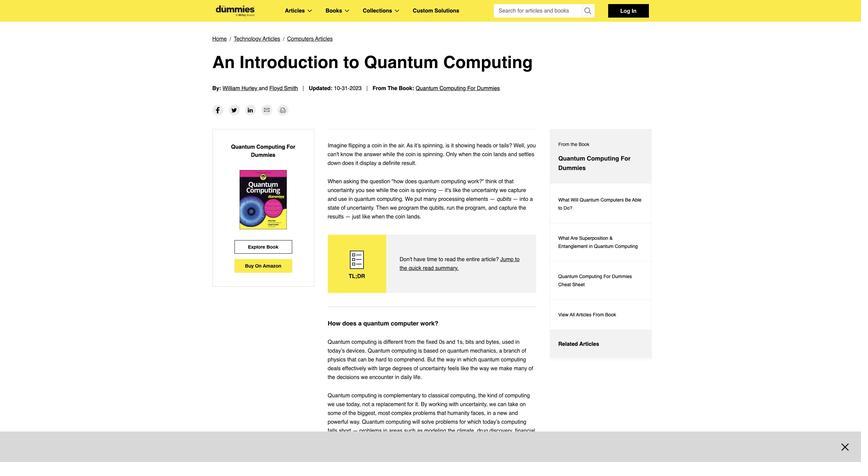 Task type: locate. For each thing, give the bounding box(es) containing it.
introduction
[[240, 52, 339, 72]]

0 horizontal spatial from
[[373, 86, 386, 92]]

1 horizontal spatial it
[[451, 143, 454, 149]]

does
[[342, 161, 354, 167], [405, 179, 417, 185], [342, 320, 357, 328]]

in left "air." at left top
[[383, 143, 387, 149]]

from for from the book
[[558, 142, 569, 147]]

with inside 'quantum computing is complementary to classical computing, the kind of computing we use today, not a replacement for it. by working with uncertainty, we can take on some of the biggest, most complex problems that humanity faces, in a new and powerful way. quantum computing will solve problems for which today's computing falls short — problems in areas such as modeling the climate, drug discovery, financial optimization, and whether or not it's a good morning to launch a rocket.'
[[449, 402, 459, 408]]

on
[[440, 349, 446, 355], [520, 402, 526, 408]]

on right take
[[520, 402, 526, 408]]

when inside imagine flipping a coin in the air. as it's spinning, is it showing heads or tails? well, you can't know the answer while the coin is spinning. only when the coin lands and settles down does it display a definite result.
[[459, 152, 472, 158]]

1 horizontal spatial uncertainty
[[420, 366, 446, 372]]

we inside when asking the question "how does quantum computing work?" think of that uncertainty you see while the coin is spinning — it's like the uncertainty we capture and use in quantum computing. we put many processing elements —
[[500, 188, 507, 194]]

on down 0s
[[440, 349, 446, 355]]

all
[[570, 313, 575, 318]]

it
[[451, 143, 454, 149], [355, 161, 358, 167]]

lands
[[494, 152, 507, 158]]

we inside — into a state of uncertainty. then we program the qubits, run the program, and capture the results — just like when the coin lands.
[[390, 205, 397, 211]]

computing inside when asking the question "how does quantum computing work?" think of that uncertainty you see while the coin is spinning — it's like the uncertainty we capture and use in quantum computing. we put many processing elements —
[[441, 179, 466, 185]]

to right jump
[[515, 257, 520, 263]]

0 horizontal spatial on
[[440, 349, 446, 355]]

1 horizontal spatial book
[[579, 142, 590, 147]]

by: william hurley and floyd smith
[[212, 86, 298, 92]]

0 vertical spatial book
[[579, 142, 590, 147]]

1 horizontal spatial read
[[445, 257, 456, 263]]

book image image
[[240, 170, 287, 230]]

1 vertical spatial can
[[498, 402, 507, 408]]

today's up drug
[[483, 420, 500, 426]]

be
[[625, 198, 631, 203]]

use up state
[[338, 197, 347, 203]]

related articles tab
[[550, 331, 651, 359]]

quantum inside quantum computing for dummies tab
[[558, 155, 585, 162]]

way up feels in the bottom of the page
[[446, 357, 456, 364]]

we
[[500, 188, 507, 194], [390, 205, 397, 211], [491, 366, 498, 372], [361, 375, 368, 381], [328, 402, 335, 408], [489, 402, 496, 408]]

like inside when asking the question "how does quantum computing work?" think of that uncertainty you see while the coin is spinning — it's like the uncertainty we capture and use in quantum computing. we put many processing elements —
[[453, 188, 461, 194]]

many right make
[[514, 366, 527, 372]]

in inside when asking the question "how does quantum computing work?" think of that uncertainty you see while the coin is spinning — it's like the uncertainty we capture and use in quantum computing. we put many processing elements —
[[349, 197, 353, 203]]

articles left open article categories icon
[[285, 8, 305, 14]]

custom
[[413, 8, 433, 14]]

flipping
[[349, 143, 366, 149]]

when
[[459, 152, 472, 158], [372, 214, 385, 220]]

while inside when asking the question "how does quantum computing work?" think of that uncertainty you see while the coin is spinning — it's like the uncertainty we capture and use in quantum computing. we put many processing elements —
[[376, 188, 389, 194]]

coin inside when asking the question "how does quantum computing work?" think of that uncertainty you see while the coin is spinning — it's like the uncertainty we capture and use in quantum computing. we put many processing elements —
[[399, 188, 409, 194]]

capture inside when asking the question "how does quantum computing work?" think of that uncertainty you see while the coin is spinning — it's like the uncertainty we capture and use in quantum computing. we put many processing elements —
[[508, 188, 526, 194]]

dummies inside tab
[[558, 165, 586, 172]]

quantum inside what will quantum computers be able to do?
[[580, 198, 599, 203]]

when inside — into a state of uncertainty. then we program the qubits, run the program, and capture the results — just like when the coin lands.
[[372, 214, 385, 220]]

it left display
[[355, 161, 358, 167]]

that down working
[[437, 411, 446, 417]]

10-
[[334, 86, 342, 92]]

as
[[407, 143, 413, 149]]

1 vertical spatial or
[[391, 438, 396, 444]]

0 horizontal spatial that
[[347, 357, 356, 364]]

problems
[[413, 411, 435, 417], [436, 420, 458, 426], [359, 429, 382, 435]]

jump to the quick read summary.
[[400, 257, 520, 272]]

1 vertical spatial it's
[[406, 438, 413, 444]]

2 vertical spatial like
[[461, 366, 469, 372]]

definite
[[383, 161, 400, 167]]

cookie consent banner dialog
[[0, 439, 861, 463]]

dummies
[[477, 86, 500, 92], [251, 152, 275, 159], [558, 165, 586, 172], [612, 274, 632, 280]]

coin down program
[[395, 214, 405, 220]]

is left based
[[418, 349, 422, 355]]

articles inside button
[[579, 342, 599, 348]]

— left just
[[345, 214, 351, 220]]

a right how
[[358, 320, 362, 328]]

faces,
[[471, 411, 486, 417]]

1 horizontal spatial computers
[[601, 198, 624, 203]]

articles right the technology
[[263, 36, 280, 42]]

read
[[445, 257, 456, 263], [423, 266, 434, 272]]

in up uncertainty.
[[349, 197, 353, 203]]

the
[[388, 86, 397, 92]]

from for from the book: quantum computing for dummies
[[373, 86, 386, 92]]

1 horizontal spatial on
[[520, 402, 526, 408]]

0 vertical spatial from
[[373, 86, 386, 92]]

2 vertical spatial from
[[593, 313, 604, 318]]

1 horizontal spatial today's
[[483, 420, 500, 426]]

explore
[[248, 244, 265, 250]]

1 horizontal spatial when
[[459, 152, 472, 158]]

0 vertical spatial computers
[[287, 36, 314, 42]]

&
[[610, 236, 613, 241]]

1 vertical spatial way
[[479, 366, 489, 372]]

0 horizontal spatial uncertainty
[[328, 188, 354, 194]]

know
[[341, 152, 353, 158]]

0 horizontal spatial with
[[368, 366, 377, 372]]

1 vertical spatial you
[[356, 188, 365, 194]]

that
[[505, 179, 514, 185], [347, 357, 356, 364], [437, 411, 446, 417]]

1 vertical spatial use
[[336, 402, 345, 408]]

in up whether
[[383, 429, 387, 435]]

articles for technology articles
[[263, 36, 280, 42]]

1 horizontal spatial that
[[437, 411, 446, 417]]

1 vertical spatial many
[[514, 366, 527, 372]]

0 vertical spatial use
[[338, 197, 347, 203]]

most
[[378, 411, 390, 417]]

buy on amazon link
[[234, 260, 292, 273]]

what inside what are superposition & entanglement in quantum computing
[[558, 236, 569, 241]]

many
[[424, 197, 437, 203], [514, 366, 527, 372]]

for inside quantum computing for dummies cheat sheet
[[604, 274, 611, 280]]

but
[[427, 357, 435, 364]]

1 vertical spatial with
[[449, 402, 459, 408]]

1 horizontal spatial it's
[[414, 143, 421, 149]]

computing
[[441, 179, 466, 185], [352, 340, 377, 346], [392, 349, 417, 355], [501, 357, 526, 364], [352, 393, 377, 399], [505, 393, 530, 399], [386, 420, 411, 426], [501, 420, 526, 426]]

related
[[558, 342, 578, 348]]

the inside jump to the quick read summary.
[[400, 266, 407, 272]]

quantum computing for dummies tab
[[550, 130, 651, 184]]

biggest,
[[358, 411, 377, 417]]

0 vertical spatial like
[[453, 188, 461, 194]]

0 vertical spatial on
[[440, 349, 446, 355]]

0 horizontal spatial read
[[423, 266, 434, 272]]

such
[[404, 429, 416, 435]]

in right used
[[515, 340, 520, 346]]

read inside jump to the quick read summary.
[[423, 266, 434, 272]]

a left branch
[[499, 349, 502, 355]]

is up replacement
[[378, 393, 382, 399]]

0 horizontal spatial book
[[267, 244, 278, 250]]

uncertainty down think
[[472, 188, 498, 194]]

is left spinning. at the top of page
[[417, 152, 421, 158]]

0 horizontal spatial or
[[391, 438, 396, 444]]

0 vertical spatial does
[[342, 161, 354, 167]]

0 vertical spatial or
[[493, 143, 498, 149]]

uncertainty down when
[[328, 188, 354, 194]]

you up settles
[[527, 143, 536, 149]]

from
[[373, 86, 386, 92], [558, 142, 569, 147], [593, 313, 604, 318]]

2 horizontal spatial from
[[593, 313, 604, 318]]

of right state
[[341, 205, 346, 211]]

what for what are superposition & entanglement in quantum computing
[[558, 236, 569, 241]]

for
[[407, 402, 414, 408], [460, 420, 466, 426]]

areas
[[389, 429, 403, 435]]

while inside imagine flipping a coin in the air. as it's spinning, is it showing heads or tails? well, you can't know the answer while the coin is spinning. only when the coin lands and settles down does it display a definite result.
[[383, 152, 395, 158]]

or
[[493, 143, 498, 149], [391, 438, 396, 444]]

does down know
[[342, 161, 354, 167]]

on inside "quantum computing is different from the fixed 0s and 1s, bits and bytes, used in today's devices. quantum computing is based on quantum mechanics, a branch of physics that can be hard to comprehend. but the way in which quantum computing deals effectively with large degrees of uncertainty feels like the way we make many of the decisions we encounter in daily life."
[[440, 349, 446, 355]]

1 vertical spatial computers
[[601, 198, 624, 203]]

a left new
[[493, 411, 496, 417]]

book inside quantum computing for dummies tab
[[579, 142, 590, 147]]

1 vertical spatial from
[[558, 142, 569, 147]]

articles right related
[[579, 342, 599, 348]]

computers left be
[[601, 198, 624, 203]]

use
[[338, 197, 347, 203], [336, 402, 345, 408]]

deals
[[328, 366, 341, 372]]

articles for computers articles
[[315, 36, 333, 42]]

william hurley link
[[223, 86, 259, 92]]

for up climate,
[[460, 420, 466, 426]]

1 vertical spatial that
[[347, 357, 356, 364]]

it's down such
[[406, 438, 413, 444]]

bytes,
[[486, 340, 501, 346]]

just
[[352, 214, 361, 220]]

computing inside what are superposition & entanglement in quantum computing
[[615, 244, 638, 249]]

0 vertical spatial with
[[368, 366, 377, 372]]

or down areas
[[391, 438, 396, 444]]

1 vertical spatial capture
[[499, 205, 517, 211]]

0 vertical spatial while
[[383, 152, 395, 158]]

1 horizontal spatial not
[[397, 438, 405, 444]]

while down question
[[376, 188, 389, 194]]

like
[[453, 188, 461, 194], [362, 214, 370, 220], [461, 366, 469, 372]]

1 vertical spatial it
[[355, 161, 358, 167]]

1 vertical spatial book
[[267, 244, 278, 250]]

when down showing
[[459, 152, 472, 158]]

capture down qubits
[[499, 205, 517, 211]]

sheet
[[572, 282, 585, 288]]

logo image
[[212, 5, 258, 16]]

which down faces, on the bottom right of the page
[[467, 420, 481, 426]]

humanity
[[448, 411, 470, 417]]

1 horizontal spatial with
[[449, 402, 459, 408]]

with up "humanity"
[[449, 402, 459, 408]]

1 horizontal spatial from
[[558, 142, 569, 147]]

can inside "quantum computing is different from the fixed 0s and 1s, bits and bytes, used in today's devices. quantum computing is based on quantum mechanics, a branch of physics that can be hard to comprehend. but the way in which quantum computing deals effectively with large degrees of uncertainty feels like the way we make many of the decisions we encounter in daily life."
[[358, 357, 367, 364]]

we down computing.
[[390, 205, 397, 211]]

use up the some
[[336, 402, 345, 408]]

we up the some
[[328, 402, 335, 408]]

of inside — into a state of uncertainty. then we program the qubits, run the program, and capture the results — just like when the coin lands.
[[341, 205, 346, 211]]

1 horizontal spatial can
[[498, 402, 507, 408]]

to right "time"
[[439, 257, 443, 263]]

2 vertical spatial problems
[[359, 429, 382, 435]]

coin down as
[[406, 152, 416, 158]]

1 vertical spatial on
[[520, 402, 526, 408]]

many inside when asking the question "how does quantum computing work?" think of that uncertainty you see while the coin is spinning — it's like the uncertainty we capture and use in quantum computing. we put many processing elements —
[[424, 197, 437, 203]]

from inside view all articles from book link
[[593, 313, 604, 318]]

does right how
[[342, 320, 357, 328]]

will
[[412, 420, 420, 426]]

1 vertical spatial today's
[[483, 420, 500, 426]]

can up new
[[498, 402, 507, 408]]

today's inside "quantum computing is different from the fixed 0s and 1s, bits and bytes, used in today's devices. quantum computing is based on quantum mechanics, a branch of physics that can be hard to comprehend. but the way in which quantum computing deals effectively with large degrees of uncertainty feels like the way we make many of the decisions we encounter in daily life."
[[328, 349, 345, 355]]

0 horizontal spatial today's
[[328, 349, 345, 355]]

which inside 'quantum computing is complementary to classical computing, the kind of computing we use today, not a replacement for it. by working with uncertainty, we can take on some of the biggest, most complex problems that humanity faces, in a new and powerful way. quantum computing will solve problems for which today's computing falls short — problems in areas such as modeling the climate, drug discovery, financial optimization, and whether or not it's a good morning to launch a rocket.'
[[467, 420, 481, 426]]

is inside when asking the question "how does quantum computing work?" think of that uncertainty you see while the coin is spinning — it's like the uncertainty we capture and use in quantum computing. we put many processing elements —
[[411, 188, 415, 194]]

technology
[[234, 36, 261, 42]]

31-
[[342, 86, 350, 92]]

quantum computing for dummies cheat sheet
[[558, 274, 632, 288]]

computers articles link
[[287, 35, 333, 43]]

then
[[376, 205, 388, 211]]

1 vertical spatial for
[[460, 420, 466, 426]]

to inside jump to the quick read summary.
[[515, 257, 520, 263]]

quantum computing for dummies cheat sheet link
[[550, 262, 651, 300]]

as
[[417, 429, 423, 435]]

capture inside — into a state of uncertainty. then we program the qubits, run the program, and capture the results — just like when the coin lands.
[[499, 205, 517, 211]]

a up answer
[[367, 143, 370, 149]]

the inside quantum computing for dummies tab
[[571, 142, 577, 147]]

in inside what are superposition & entanglement in quantum computing
[[589, 244, 593, 249]]

coin down heads
[[482, 152, 492, 158]]

1 horizontal spatial or
[[493, 143, 498, 149]]

hurley
[[242, 86, 257, 92]]

books
[[326, 8, 342, 14]]

0 vertical spatial many
[[424, 197, 437, 203]]

1 vertical spatial while
[[376, 188, 389, 194]]

or inside 'quantum computing is complementary to classical computing, the kind of computing we use today, not a replacement for it. by working with uncertainty, we can take on some of the biggest, most complex problems that humanity faces, in a new and powerful way. quantum computing will solve problems for which today's computing falls short — problems in areas such as modeling the climate, drug discovery, financial optimization, and whether or not it's a good morning to launch a rocket.'
[[391, 438, 396, 444]]

1 vertical spatial like
[[362, 214, 370, 220]]

a down answer
[[378, 161, 381, 167]]

is up 'we' on the top of page
[[411, 188, 415, 194]]

quantum
[[418, 179, 440, 185], [354, 197, 375, 203], [363, 320, 389, 328], [447, 349, 469, 355], [478, 357, 499, 364]]

don't have time to read the entire article?
[[400, 257, 500, 263]]

log in
[[620, 7, 637, 14]]

— left into
[[513, 197, 518, 203]]

Search for articles and books text field
[[494, 4, 582, 18]]

an introduction to quantum computing
[[212, 52, 533, 72]]

does inside when asking the question "how does quantum computing work?" think of that uncertainty you see while the coin is spinning — it's like the uncertainty we capture and use in quantum computing. we put many processing elements —
[[405, 179, 417, 185]]

in inside imagine flipping a coin in the air. as it's spinning, is it showing heads or tails? well, you can't know the answer while the coin is spinning. only when the coin lands and settles down does it display a definite result.
[[383, 143, 387, 149]]

0 horizontal spatial way
[[446, 357, 456, 364]]

with down be
[[368, 366, 377, 372]]

group
[[494, 4, 594, 18]]

0 vertical spatial capture
[[508, 188, 526, 194]]

0 vertical spatial problems
[[413, 411, 435, 417]]

you left see on the top left of page
[[356, 188, 365, 194]]

amazon
[[263, 263, 281, 269]]

1 horizontal spatial you
[[527, 143, 536, 149]]

articles
[[285, 8, 305, 14], [263, 36, 280, 42], [315, 36, 333, 42], [576, 313, 592, 318], [579, 342, 599, 348]]

while
[[383, 152, 395, 158], [376, 188, 389, 194]]

like right feels in the bottom of the page
[[461, 366, 469, 372]]

for left it.
[[407, 402, 414, 408]]

hard
[[376, 357, 387, 364]]

0 vertical spatial read
[[445, 257, 456, 263]]

1 vertical spatial what
[[558, 236, 569, 241]]

2 horizontal spatial problems
[[436, 420, 458, 426]]

in left the daily on the left of the page
[[395, 375, 399, 381]]

a right into
[[530, 197, 533, 203]]

1 vertical spatial not
[[397, 438, 405, 444]]

from inside quantum computing for dummies tab
[[558, 142, 569, 147]]

open collections list image
[[395, 10, 399, 12]]

with inside "quantum computing is different from the fixed 0s and 1s, bits and bytes, used in today's devices. quantum computing is based on quantum mechanics, a branch of physics that can be hard to comprehend. but the way in which quantum computing deals effectively with large degrees of uncertainty feels like the way we make many of the decisions we encounter in daily life."
[[368, 366, 377, 372]]

1 vertical spatial problems
[[436, 420, 458, 426]]

2 horizontal spatial uncertainty
[[472, 188, 498, 194]]

of right think
[[499, 179, 503, 185]]

results
[[328, 214, 344, 220]]

1 vertical spatial does
[[405, 179, 417, 185]]

buy
[[245, 263, 254, 269]]

0 horizontal spatial not
[[362, 402, 370, 408]]

0 horizontal spatial you
[[356, 188, 365, 194]]

1 what from the top
[[558, 198, 569, 203]]

1 horizontal spatial way
[[479, 366, 489, 372]]

2 horizontal spatial that
[[505, 179, 514, 185]]

0 vertical spatial way
[[446, 357, 456, 364]]

it's right as
[[414, 143, 421, 149]]

updated:
[[309, 86, 332, 92]]

and down tails?
[[508, 152, 517, 158]]

coin up 'we' on the top of page
[[399, 188, 409, 194]]

many inside "quantum computing is different from the fixed 0s and 1s, bits and bytes, used in today's devices. quantum computing is based on quantum mechanics, a branch of physics that can be hard to comprehend. but the way in which quantum computing deals effectively with large degrees of uncertainty feels like the way we make many of the decisions we encounter in daily life."
[[514, 366, 527, 372]]

2 vertical spatial book
[[605, 313, 616, 318]]

to up "by"
[[422, 393, 427, 399]]

and inside imagine flipping a coin in the air. as it's spinning, is it showing heads or tails? well, you can't know the answer while the coin is spinning. only when the coin lands and settles down does it display a definite result.
[[508, 152, 517, 158]]

for
[[467, 86, 475, 92], [287, 144, 295, 150], [621, 155, 631, 162], [604, 274, 611, 280]]

2 vertical spatial that
[[437, 411, 446, 417]]

1 vertical spatial which
[[467, 420, 481, 426]]

of inside when asking the question "how does quantum computing work?" think of that uncertainty you see while the coin is spinning — it's like the uncertainty we capture and use in quantum computing. we put many processing elements —
[[499, 179, 503, 185]]

short
[[339, 429, 351, 435]]

and left floyd
[[259, 86, 268, 92]]

of up life.
[[414, 366, 418, 372]]

computing inside quantum computing for dummies cheat sheet
[[579, 274, 602, 280]]

when down "then" on the left of the page
[[372, 214, 385, 220]]

2 what from the top
[[558, 236, 569, 241]]

and right 0s
[[446, 340, 455, 346]]

to left do?
[[558, 206, 562, 211]]

1 horizontal spatial many
[[514, 366, 527, 372]]

complex
[[391, 411, 412, 417]]

or up lands
[[493, 143, 498, 149]]

that right think
[[505, 179, 514, 185]]

0 horizontal spatial can
[[358, 357, 367, 364]]

does right "how
[[405, 179, 417, 185]]

can
[[358, 357, 367, 364], [498, 402, 507, 408]]

1 vertical spatial read
[[423, 266, 434, 272]]

0 vertical spatial what
[[558, 198, 569, 203]]

it's
[[445, 188, 451, 194]]

0 vertical spatial it's
[[414, 143, 421, 149]]

quantum computing for dummies link
[[416, 86, 500, 92]]

what inside what will quantum computers be able to do?
[[558, 198, 569, 203]]

which down mechanics,
[[463, 357, 477, 364]]

book inside view all articles from book link
[[605, 313, 616, 318]]

1 vertical spatial when
[[372, 214, 385, 220]]

computing
[[443, 52, 533, 72], [440, 86, 466, 92], [256, 144, 285, 150], [587, 155, 619, 162], [615, 244, 638, 249], [579, 274, 602, 280]]

that up effectively
[[347, 357, 356, 364]]

technology articles link
[[234, 35, 280, 43]]

way down mechanics,
[[479, 366, 489, 372]]

does inside imagine flipping a coin in the air. as it's spinning, is it showing heads or tails? well, you can't know the answer while the coin is spinning. only when the coin lands and settles down does it display a definite result.
[[342, 161, 354, 167]]

like right just
[[362, 214, 370, 220]]

0 vertical spatial which
[[463, 357, 477, 364]]

1 horizontal spatial quantum computing for dummies
[[558, 155, 631, 172]]

0 horizontal spatial quantum computing for dummies
[[231, 144, 295, 159]]

it's inside imagine flipping a coin in the air. as it's spinning, is it showing heads or tails? well, you can't know the answer while the coin is spinning. only when the coin lands and settles down does it display a definite result.
[[414, 143, 421, 149]]

0 vertical spatial today's
[[328, 349, 345, 355]]

and up state
[[328, 197, 337, 203]]

uncertainty inside "quantum computing is different from the fixed 0s and 1s, bits and bytes, used in today's devices. quantum computing is based on quantum mechanics, a branch of physics that can be hard to comprehend. but the way in which quantum computing deals effectively with large degrees of uncertainty feels like the way we make many of the decisions we encounter in daily life."
[[420, 366, 446, 372]]

way
[[446, 357, 456, 364], [479, 366, 489, 372]]

to left launch at the right
[[454, 438, 458, 444]]

0 vertical spatial when
[[459, 152, 472, 158]]

we down 'kind'
[[489, 402, 496, 408]]

spinning.
[[423, 152, 444, 158]]

0 horizontal spatial it's
[[406, 438, 413, 444]]

0 vertical spatial can
[[358, 357, 367, 364]]

uncertainty down "but"
[[420, 366, 446, 372]]

rocket.
[[482, 438, 498, 444]]

problems up modeling
[[436, 420, 458, 426]]

0 vertical spatial for
[[407, 402, 414, 408]]

0 vertical spatial that
[[505, 179, 514, 185]]

— down way. on the left bottom of page
[[352, 429, 358, 435]]

articles down books
[[315, 36, 333, 42]]

a inside — into a state of uncertainty. then we program the qubits, run the program, and capture the results — just like when the coin lands.
[[530, 197, 533, 203]]

to right hard
[[388, 357, 393, 364]]

not down areas
[[397, 438, 405, 444]]

it's inside 'quantum computing is complementary to classical computing, the kind of computing we use today, not a replacement for it. by working with uncertainty, we can take on some of the biggest, most complex problems that humanity faces, in a new and powerful way. quantum computing will solve problems for which today's computing falls short — problems in areas such as modeling the climate, drug discovery, financial optimization, and whether or not it's a good morning to launch a rocket.'
[[406, 438, 413, 444]]



Task type: describe. For each thing, give the bounding box(es) containing it.
for inside tab
[[621, 155, 631, 162]]

when
[[328, 179, 342, 185]]

computer
[[391, 320, 419, 328]]

quantum computing is different from the fixed 0s and 1s, bits and bytes, used in today's devices. quantum computing is based on quantum mechanics, a branch of physics that can be hard to comprehend. but the way in which quantum computing deals effectively with large degrees of uncertainty feels like the way we make many of the decisions we encounter in daily life.
[[328, 340, 533, 381]]

a inside "quantum computing is different from the fixed 0s and 1s, bits and bytes, used in today's devices. quantum computing is based on quantum mechanics, a branch of physics that can be hard to comprehend. but the way in which quantum computing deals effectively with large degrees of uncertainty feels like the way we make many of the decisions we encounter in daily life."
[[499, 349, 502, 355]]

kind
[[487, 393, 497, 399]]

open book categories image
[[345, 10, 349, 12]]

spinning,
[[422, 143, 444, 149]]

imagine
[[328, 143, 347, 149]]

computing up areas
[[386, 420, 411, 426]]

cheat
[[558, 282, 571, 288]]

a up biggest,
[[371, 402, 374, 408]]

discovery,
[[489, 429, 514, 435]]

climate,
[[457, 429, 476, 435]]

a down drug
[[477, 438, 480, 444]]

work?"
[[468, 179, 484, 185]]

display
[[360, 161, 377, 167]]

explore book link
[[234, 241, 292, 254]]

coin up answer
[[372, 143, 382, 149]]

quantum inside what are superposition & entanglement in quantum computing
[[594, 244, 614, 249]]

program,
[[465, 205, 487, 211]]

of right the some
[[342, 411, 347, 417]]

and up mechanics,
[[476, 340, 485, 346]]

quantum inside quantum computing for dummies cheat sheet
[[558, 274, 578, 280]]

smith
[[284, 86, 298, 92]]

computing inside quantum computing for dummies tab
[[587, 155, 619, 162]]

computing up financial
[[501, 420, 526, 426]]

in
[[632, 7, 637, 14]]

encounter
[[369, 375, 394, 381]]

jump to the quick read summary. link
[[400, 257, 520, 272]]

what are superposition & entanglement in quantum computing link
[[550, 224, 651, 262]]

of right branch
[[522, 349, 526, 355]]

of right 'kind'
[[499, 393, 503, 399]]

computers articles
[[287, 36, 333, 42]]

like inside — into a state of uncertainty. then we program the qubits, run the program, and capture the results — just like when the coin lands.
[[362, 214, 370, 220]]

daily
[[401, 375, 412, 381]]

mechanics,
[[470, 349, 498, 355]]

and inside when asking the question "how does quantum computing work?" think of that uncertainty you see while the coin is spinning — it's like the uncertainty we capture and use in quantum computing. we put many processing elements —
[[328, 197, 337, 203]]

is up only
[[446, 143, 450, 149]]

— left it's
[[438, 188, 443, 194]]

articles right all
[[576, 313, 592, 318]]

floyd
[[269, 86, 283, 92]]

like inside "quantum computing is different from the fixed 0s and 1s, bits and bytes, used in today's devices. quantum computing is based on quantum mechanics, a branch of physics that can be hard to comprehend. but the way in which quantum computing deals effectively with large degrees of uncertainty feels like the way we make many of the decisions we encounter in daily life."
[[461, 366, 469, 372]]

run
[[447, 205, 455, 211]]

work?
[[420, 320, 438, 328]]

you inside when asking the question "how does quantum computing work?" think of that uncertainty you see while the coin is spinning — it's like the uncertainty we capture and use in quantum computing. we put many processing elements —
[[356, 188, 365, 194]]

use inside when asking the question "how does quantum computing work?" think of that uncertainty you see while the coin is spinning — it's like the uncertainty we capture and use in quantum computing. we put many processing elements —
[[338, 197, 347, 203]]

today's inside 'quantum computing is complementary to classical computing, the kind of computing we use today, not a replacement for it. by working with uncertainty, we can take on some of the biggest, most complex problems that humanity faces, in a new and powerful way. quantum computing will solve problems for which today's computing falls short — problems in areas such as modeling the climate, drug discovery, financial optimization, and whether or not it's a good morning to launch a rocket.'
[[483, 420, 500, 426]]

qubits
[[497, 197, 511, 203]]

an
[[212, 52, 235, 72]]

solve
[[421, 420, 434, 426]]

decisions
[[337, 375, 359, 381]]

from the book: quantum computing for dummies
[[373, 86, 500, 92]]

articles for related articles
[[579, 342, 599, 348]]

computers inside what will quantum computers be able to do?
[[601, 198, 624, 203]]

0 horizontal spatial for
[[407, 402, 414, 408]]

devices.
[[346, 349, 366, 355]]

log in link
[[608, 4, 649, 18]]

entire
[[466, 257, 480, 263]]

explore book
[[248, 244, 278, 250]]

jump
[[500, 257, 514, 263]]

home link
[[212, 35, 227, 43]]

that inside "quantum computing is different from the fixed 0s and 1s, bits and bytes, used in today's devices. quantum computing is based on quantum mechanics, a branch of physics that can be hard to comprehend. but the way in which quantum computing deals effectively with large degrees of uncertainty feels like the way we make many of the decisions we encounter in daily life."
[[347, 357, 356, 364]]

or inside imagine flipping a coin in the air. as it's spinning, is it showing heads or tails? well, you can't know the answer while the coin is spinning. only when the coin lands and settles down does it display a definite result.
[[493, 143, 498, 149]]

0 horizontal spatial computers
[[287, 36, 314, 42]]

that inside 'quantum computing is complementary to classical computing, the kind of computing we use today, not a replacement for it. by working with uncertainty, we can take on some of the biggest, most complex problems that humanity faces, in a new and powerful way. quantum computing will solve problems for which today's computing falls short — problems in areas such as modeling the climate, drug discovery, financial optimization, and whether or not it's a good morning to launch a rocket.'
[[437, 411, 446, 417]]

into
[[520, 197, 528, 203]]

dummies inside quantum computing for dummies cheat sheet
[[612, 274, 632, 280]]

showing
[[455, 143, 475, 149]]

have
[[414, 257, 425, 263]]

related articles button
[[550, 331, 651, 359]]

can inside 'quantum computing is complementary to classical computing, the kind of computing we use today, not a replacement for it. by working with uncertainty, we can take on some of the biggest, most complex problems that humanity faces, in a new and powerful way. quantum computing will solve problems for which today's computing falls short — problems in areas such as modeling the climate, drug discovery, financial optimization, and whether or not it's a good morning to launch a rocket.'
[[498, 402, 507, 408]]

— inside 'quantum computing is complementary to classical computing, the kind of computing we use today, not a replacement for it. by working with uncertainty, we can take on some of the biggest, most complex problems that humanity faces, in a new and powerful way. quantum computing will solve problems for which today's computing falls short — problems in areas such as modeling the climate, drug discovery, financial optimization, and whether or not it's a good morning to launch a rocket.'
[[352, 429, 358, 435]]

1 horizontal spatial problems
[[413, 411, 435, 417]]

we
[[405, 197, 413, 203]]

make
[[499, 366, 512, 372]]

launch
[[460, 438, 476, 444]]

computing up the devices.
[[352, 340, 377, 346]]

computing up the today,
[[352, 393, 377, 399]]

open article categories image
[[308, 10, 312, 12]]

good
[[419, 438, 431, 444]]

answer
[[364, 152, 381, 158]]

working
[[429, 402, 447, 408]]

replacement
[[376, 402, 406, 408]]

summary.
[[435, 266, 459, 272]]

on inside 'quantum computing is complementary to classical computing, the kind of computing we use today, not a replacement for it. by working with uncertainty, we can take on some of the biggest, most complex problems that humanity faces, in a new and powerful way. quantum computing will solve problems for which today's computing falls short — problems in areas such as modeling the climate, drug discovery, financial optimization, and whether or not it's a good morning to launch a rocket.'
[[520, 402, 526, 408]]

spinning
[[416, 188, 436, 194]]

to inside what will quantum computers be able to do?
[[558, 206, 562, 211]]

read for to
[[445, 257, 456, 263]]

buy on amazon
[[245, 263, 281, 269]]

what for what will quantum computers be able to do?
[[558, 198, 569, 203]]

state
[[328, 205, 339, 211]]

how does a quantum computer work?
[[328, 320, 438, 328]]

down
[[328, 161, 341, 167]]

article?
[[481, 257, 499, 263]]

coin inside — into a state of uncertainty. then we program the qubits, run the program, and capture the results — just like when the coin lands.
[[395, 214, 405, 220]]

quantum computing for dummies inside tab
[[558, 155, 631, 172]]

quantum computing for dummies tab list
[[550, 129, 652, 361]]

able
[[632, 198, 642, 203]]

"how
[[392, 179, 404, 185]]

falls
[[328, 429, 337, 435]]

you inside imagine flipping a coin in the air. as it's spinning, is it showing heads or tails? well, you can't know the answer while the coin is spinning. only when the coin lands and settles down does it display a definite result.
[[527, 143, 536, 149]]

and inside — into a state of uncertainty. then we program the qubits, run the program, and capture the results — just like when the coin lands.
[[488, 205, 497, 211]]

life.
[[413, 375, 422, 381]]

updated: 10-31-2023
[[309, 86, 362, 92]]

is inside 'quantum computing is complementary to classical computing, the kind of computing we use today, not a replacement for it. by working with uncertainty, we can take on some of the biggest, most complex problems that humanity faces, in a new and powerful way. quantum computing will solve problems for which today's computing falls short — problems in areas such as modeling the climate, drug discovery, financial optimization, and whether or not it's a good morning to launch a rocket.'
[[378, 393, 382, 399]]

of right make
[[529, 366, 533, 372]]

— left qubits
[[490, 197, 495, 203]]

qubits,
[[429, 205, 445, 211]]

to inside "quantum computing is different from the fixed 0s and 1s, bits and bytes, used in today's devices. quantum computing is based on quantum mechanics, a branch of physics that can be hard to comprehend. but the way in which quantum computing deals effectively with large degrees of uncertainty feels like the way we make many of the decisions we encounter in daily life."
[[388, 357, 393, 364]]

are
[[571, 236, 578, 241]]

whether
[[370, 438, 390, 444]]

0 horizontal spatial it
[[355, 161, 358, 167]]

quantum down 1s,
[[447, 349, 469, 355]]

and down take
[[509, 411, 518, 417]]

to up '2023' on the left top of page
[[343, 52, 359, 72]]

book inside explore book 'link'
[[267, 244, 278, 250]]

different
[[384, 340, 403, 346]]

log
[[620, 7, 630, 14]]

uncertainty,
[[460, 402, 488, 408]]

drug
[[477, 429, 488, 435]]

and left whether
[[360, 438, 369, 444]]

heads
[[477, 143, 492, 149]]

is left different
[[378, 340, 382, 346]]

quick
[[409, 266, 421, 272]]

use inside 'quantum computing is complementary to classical computing, the kind of computing we use today, not a replacement for it. by working with uncertainty, we can take on some of the biggest, most complex problems that humanity faces, in a new and powerful way. quantum computing will solve problems for which today's computing falls short — problems in areas such as modeling the climate, drug discovery, financial optimization, and whether or not it's a good morning to launch a rocket.'
[[336, 402, 345, 408]]

uncertainty.
[[347, 205, 375, 211]]

in up feels in the bottom of the page
[[457, 357, 461, 364]]

collections
[[363, 8, 392, 14]]

quantum up different
[[363, 320, 389, 328]]

we down effectively
[[361, 375, 368, 381]]

0 vertical spatial it
[[451, 143, 454, 149]]

read for quick
[[423, 266, 434, 272]]

1s,
[[457, 340, 464, 346]]

computing up take
[[505, 393, 530, 399]]

imagine flipping a coin in the air. as it's spinning, is it showing heads or tails? well, you can't know the answer while the coin is spinning. only when the coin lands and settles down does it display a definite result.
[[328, 143, 536, 167]]

view
[[558, 313, 569, 318]]

that inside when asking the question "how does quantum computing work?" think of that uncertainty you see while the coin is spinning — it's like the uncertainty we capture and use in quantum computing. we put many processing elements —
[[505, 179, 514, 185]]

only
[[446, 152, 457, 158]]

which inside "quantum computing is different from the fixed 0s and 1s, bits and bytes, used in today's devices. quantum computing is based on quantum mechanics, a branch of physics that can be hard to comprehend. but the way in which quantum computing deals effectively with large degrees of uncertainty feels like the way we make many of the decisions we encounter in daily life."
[[463, 357, 477, 364]]

modeling
[[424, 429, 446, 435]]

quantum up spinning
[[418, 179, 440, 185]]

large
[[379, 366, 391, 372]]

2023
[[350, 86, 362, 92]]

2 vertical spatial does
[[342, 320, 357, 328]]

we left make
[[491, 366, 498, 372]]

1 horizontal spatial for
[[460, 420, 466, 426]]

quantum up uncertainty.
[[354, 197, 375, 203]]

quantum down mechanics,
[[478, 357, 499, 364]]

— into a state of uncertainty. then we program the qubits, run the program, and capture the results — just like when the coin lands.
[[328, 197, 533, 220]]

0 vertical spatial not
[[362, 402, 370, 408]]

solutions
[[435, 8, 459, 14]]

view all articles from book
[[558, 313, 616, 318]]

computing up comprehend.
[[392, 349, 417, 355]]

elements
[[466, 197, 488, 203]]

in right faces, on the bottom right of the page
[[487, 411, 491, 417]]

computing down branch
[[501, 357, 526, 364]]

bits
[[466, 340, 474, 346]]

by:
[[212, 86, 221, 92]]

be
[[368, 357, 374, 364]]

0 horizontal spatial problems
[[359, 429, 382, 435]]

a left good
[[415, 438, 418, 444]]



Task type: vqa. For each thing, say whether or not it's contained in the screenshot.
"Updated"
no



